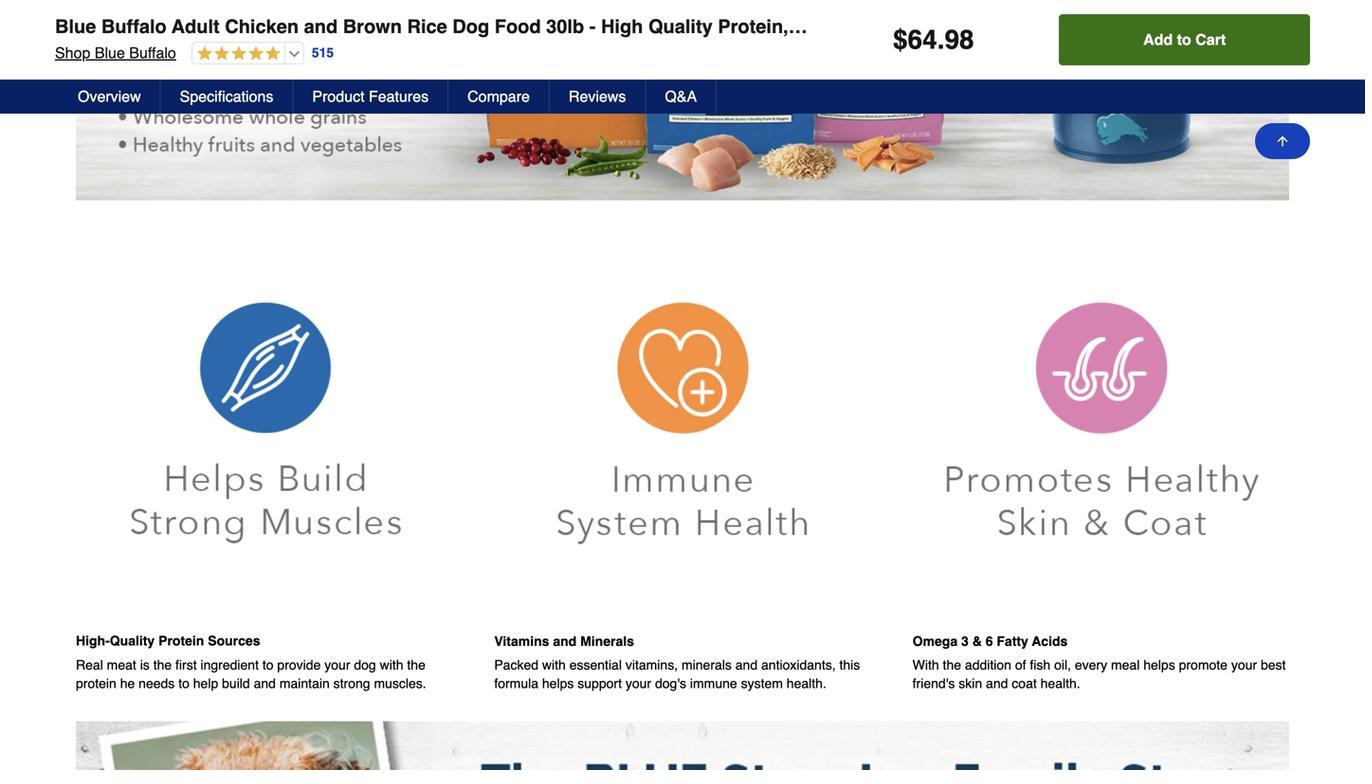 Task type: describe. For each thing, give the bounding box(es) containing it.
and inside high-quality protein sources real meat is the first ingredient to provide your dog with the protein he needs to help build and maintain strong muscles.
[[254, 676, 276, 692]]

1 horizontal spatial 3
[[1046, 16, 1056, 37]]

meal
[[1111, 658, 1140, 673]]

strong
[[333, 676, 370, 692]]

packed
[[494, 658, 539, 673]]

healthy
[[1234, 16, 1302, 37]]

sources
[[208, 634, 260, 649]]

antioxidants,
[[761, 658, 836, 673]]

product
[[312, 88, 365, 105]]

dog
[[354, 658, 376, 673]]

1 horizontal spatial to
[[262, 658, 274, 673]]

helps inside vitamins and minerals packed with essential vitamins, minerals and antioxidants, this formula helps support your dog's immune system health.
[[542, 676, 574, 692]]

adult
[[172, 16, 220, 37]]

overview button
[[59, 80, 161, 114]]

immune
[[690, 676, 737, 692]]

blue buffalo  adult chicken and brown rice dog food 30lb - high quality protein, wholesome grains, omega 3 & 6 fatty acids for healthy skin &
[[55, 16, 1365, 37]]

1 vertical spatial buffalo
[[129, 44, 176, 62]]

1 vertical spatial blue
[[95, 44, 125, 62]]

$ 64 . 98
[[893, 25, 974, 55]]

vitamins,
[[626, 658, 678, 673]]

to inside button
[[1177, 31, 1191, 48]]

add to cart
[[1143, 31, 1226, 48]]

515
[[312, 45, 334, 60]]

reviews button
[[550, 80, 646, 114]]

30lb
[[546, 16, 584, 37]]

protein
[[158, 634, 204, 649]]

6 inside omega 3 & 6 fatty acids with the addition of fish oil, every meal helps promote your best friend's skin and coat health.
[[986, 634, 993, 649]]

build
[[222, 676, 250, 692]]

this
[[839, 658, 860, 673]]

2 the from the left
[[407, 658, 426, 673]]

health. inside omega 3 & 6 fatty acids with the addition of fish oil, every meal helps promote your best friend's skin and coat health.
[[1041, 676, 1080, 692]]

vitamins
[[494, 634, 549, 649]]

essential
[[569, 658, 622, 673]]

& inside omega 3 & 6 fatty acids with the addition of fish oil, every meal helps promote your best friend's skin and coat health.
[[972, 634, 982, 649]]

0 vertical spatial acids
[[1146, 16, 1198, 37]]

compare
[[468, 88, 530, 105]]

minerals
[[682, 658, 732, 673]]

your inside high-quality protein sources real meat is the first ingredient to provide your dog with the protein he needs to help build and maintain strong muscles.
[[324, 658, 350, 673]]

grains,
[[905, 16, 971, 37]]

system
[[741, 676, 783, 692]]

the for is
[[153, 658, 172, 673]]

maintain
[[280, 676, 330, 692]]

rice
[[407, 16, 447, 37]]

and inside omega 3 & 6 fatty acids with the addition of fish oil, every meal helps promote your best friend's skin and coat health.
[[986, 676, 1008, 692]]

fish
[[1030, 658, 1051, 673]]

and up 515
[[304, 16, 338, 37]]

quality inside high-quality protein sources real meat is the first ingredient to provide your dog with the protein he needs to help build and maintain strong muscles.
[[110, 634, 155, 649]]

0 vertical spatial fatty
[[1096, 16, 1142, 37]]

shop blue buffalo
[[55, 44, 176, 62]]

4.7 stars image
[[192, 46, 280, 63]]

arrow up image
[[1275, 134, 1290, 149]]

muscles.
[[374, 676, 426, 692]]

every
[[1075, 658, 1107, 673]]

dog's
[[655, 676, 686, 692]]

product features
[[312, 88, 429, 105]]

coat
[[1012, 676, 1037, 692]]

2 horizontal spatial &
[[1353, 16, 1365, 37]]

add to cart button
[[1059, 14, 1310, 65]]

health. inside vitamins and minerals packed with essential vitamins, minerals and antioxidants, this formula helps support your dog's immune system health.
[[787, 676, 827, 692]]

overview
[[78, 88, 141, 105]]

ingredient
[[200, 658, 259, 673]]

brown
[[343, 16, 402, 37]]

0 horizontal spatial to
[[178, 676, 189, 692]]

addition
[[965, 658, 1012, 673]]

specifications
[[180, 88, 273, 105]]

omega 3 & 6 fatty acids with the addition of fish oil, every meal helps promote your best friend's skin and coat health.
[[913, 634, 1286, 692]]

vitamins and minerals packed with essential vitamins, minerals and antioxidants, this formula helps support your dog's immune system health.
[[494, 634, 860, 692]]

compare button
[[449, 80, 550, 114]]

needs
[[139, 676, 175, 692]]

minerals
[[580, 634, 634, 649]]



Task type: vqa. For each thing, say whether or not it's contained in the screenshot.
the Skin
yes



Task type: locate. For each thing, give the bounding box(es) containing it.
add
[[1143, 31, 1173, 48]]

1 vertical spatial fatty
[[997, 634, 1028, 649]]

0 horizontal spatial 3
[[961, 634, 969, 649]]

.
[[937, 25, 945, 55]]

0 vertical spatial to
[[1177, 31, 1191, 48]]

he
[[120, 676, 135, 692]]

1 vertical spatial helps
[[542, 676, 574, 692]]

first
[[175, 658, 197, 673]]

3 the from the left
[[943, 658, 961, 673]]

2 horizontal spatial your
[[1231, 658, 1257, 673]]

0 horizontal spatial helps
[[542, 676, 574, 692]]

and up the essential
[[553, 634, 577, 649]]

blue right shop
[[95, 44, 125, 62]]

best
[[1261, 658, 1286, 673]]

1 with from the left
[[380, 658, 403, 673]]

0 vertical spatial quality
[[648, 16, 713, 37]]

&
[[1061, 16, 1075, 37], [1353, 16, 1365, 37], [972, 634, 982, 649]]

omega right 98
[[976, 16, 1040, 37]]

0 horizontal spatial the
[[153, 658, 172, 673]]

wholesome
[[794, 16, 900, 37]]

1 horizontal spatial fatty
[[1096, 16, 1142, 37]]

dog
[[452, 16, 489, 37]]

2 health. from the left
[[1041, 676, 1080, 692]]

health. down oil,
[[1041, 676, 1080, 692]]

shop
[[55, 44, 90, 62]]

high-quality protein sources real meat is the first ingredient to provide your dog with the protein he needs to help build and maintain strong muscles.
[[76, 634, 426, 692]]

acids
[[1146, 16, 1198, 37], [1032, 634, 1068, 649]]

buffalo
[[101, 16, 167, 37], [129, 44, 176, 62]]

fatty inside omega 3 & 6 fatty acids with the addition of fish oil, every meal helps promote your best friend's skin and coat health.
[[997, 634, 1028, 649]]

the inside omega 3 & 6 fatty acids with the addition of fish oil, every meal helps promote your best friend's skin and coat health.
[[943, 658, 961, 673]]

and
[[304, 16, 338, 37], [553, 634, 577, 649], [735, 658, 758, 673], [254, 676, 276, 692], [986, 676, 1008, 692]]

your down vitamins,
[[626, 676, 651, 692]]

0 horizontal spatial omega
[[913, 634, 958, 649]]

0 horizontal spatial quality
[[110, 634, 155, 649]]

q&a button
[[646, 80, 717, 114]]

omega
[[976, 16, 1040, 37], [913, 634, 958, 649]]

acids inside omega 3 & 6 fatty acids with the addition of fish oil, every meal helps promote your best friend's skin and coat health.
[[1032, 634, 1068, 649]]

6 up addition
[[986, 634, 993, 649]]

protein
[[76, 676, 116, 692]]

the up friend's
[[943, 658, 961, 673]]

for
[[1203, 16, 1228, 37]]

1 the from the left
[[153, 658, 172, 673]]

0 vertical spatial omega
[[976, 16, 1040, 37]]

and down addition
[[986, 676, 1008, 692]]

0 horizontal spatial health.
[[787, 676, 827, 692]]

with up muscles.
[[380, 658, 403, 673]]

the right is at the bottom left of the page
[[153, 658, 172, 673]]

and right build
[[254, 676, 276, 692]]

high
[[601, 16, 643, 37]]

cart
[[1196, 31, 1226, 48]]

blue
[[55, 16, 96, 37], [95, 44, 125, 62]]

1 horizontal spatial quality
[[648, 16, 713, 37]]

3
[[1046, 16, 1056, 37], [961, 634, 969, 649]]

fatty left add
[[1096, 16, 1142, 37]]

1 horizontal spatial helps
[[1144, 658, 1175, 673]]

to
[[1177, 31, 1191, 48], [262, 658, 274, 673], [178, 676, 189, 692]]

helps right "meal"
[[1144, 658, 1175, 673]]

with inside vitamins and minerals packed with essential vitamins, minerals and antioxidants, this formula helps support your dog's immune system health.
[[542, 658, 566, 673]]

provide
[[277, 658, 321, 673]]

helps inside omega 3 & 6 fatty acids with the addition of fish oil, every meal helps promote your best friend's skin and coat health.
[[1144, 658, 1175, 673]]

your left best
[[1231, 658, 1257, 673]]

2 horizontal spatial the
[[943, 658, 961, 673]]

health. down antioxidants,
[[787, 676, 827, 692]]

food
[[495, 16, 541, 37]]

real
[[76, 658, 103, 673]]

1 horizontal spatial omega
[[976, 16, 1040, 37]]

1 horizontal spatial with
[[542, 658, 566, 673]]

& up addition
[[972, 634, 982, 649]]

blue up shop
[[55, 16, 96, 37]]

98
[[945, 25, 974, 55]]

1 vertical spatial acids
[[1032, 634, 1068, 649]]

support
[[578, 676, 622, 692]]

friend's
[[913, 676, 955, 692]]

chicken
[[225, 16, 299, 37]]

with
[[380, 658, 403, 673], [542, 658, 566, 673]]

the up muscles.
[[407, 658, 426, 673]]

1 horizontal spatial the
[[407, 658, 426, 673]]

quality up meat
[[110, 634, 155, 649]]

2 vertical spatial to
[[178, 676, 189, 692]]

fatty up of
[[997, 634, 1028, 649]]

2 horizontal spatial to
[[1177, 31, 1191, 48]]

1 horizontal spatial 6
[[1080, 16, 1091, 37]]

your inside vitamins and minerals packed with essential vitamins, minerals and antioxidants, this formula helps support your dog's immune system health.
[[626, 676, 651, 692]]

quality right high
[[648, 16, 713, 37]]

with inside high-quality protein sources real meat is the first ingredient to provide your dog with the protein he needs to help build and maintain strong muscles.
[[380, 658, 403, 673]]

acids up fish
[[1032, 634, 1068, 649]]

helps
[[1144, 658, 1175, 673], [542, 676, 574, 692]]

0 horizontal spatial with
[[380, 658, 403, 673]]

6 left add
[[1080, 16, 1091, 37]]

formula
[[494, 676, 539, 692]]

is
[[140, 658, 150, 673]]

0 vertical spatial 6
[[1080, 16, 1091, 37]]

0 vertical spatial helps
[[1144, 658, 1175, 673]]

to down first
[[178, 676, 189, 692]]

3 right 98
[[1046, 16, 1056, 37]]

and up system
[[735, 658, 758, 673]]

1 vertical spatial omega
[[913, 634, 958, 649]]

1 horizontal spatial acids
[[1146, 16, 1198, 37]]

meat
[[107, 658, 136, 673]]

0 vertical spatial blue
[[55, 16, 96, 37]]

0 horizontal spatial &
[[972, 634, 982, 649]]

1 vertical spatial to
[[262, 658, 274, 673]]

specifications button
[[161, 80, 293, 114]]

1 vertical spatial 6
[[986, 634, 993, 649]]

1 vertical spatial quality
[[110, 634, 155, 649]]

64
[[908, 25, 937, 55]]

help
[[193, 676, 218, 692]]

0 horizontal spatial acids
[[1032, 634, 1068, 649]]

your up strong
[[324, 658, 350, 673]]

& right skin
[[1353, 16, 1365, 37]]

& left add
[[1061, 16, 1075, 37]]

omega up with
[[913, 634, 958, 649]]

q&a
[[665, 88, 697, 105]]

1 horizontal spatial &
[[1061, 16, 1075, 37]]

with right packed
[[542, 658, 566, 673]]

buffalo down adult
[[129, 44, 176, 62]]

skin
[[959, 676, 982, 692]]

fatty
[[1096, 16, 1142, 37], [997, 634, 1028, 649]]

skin
[[1307, 16, 1347, 37]]

2 with from the left
[[542, 658, 566, 673]]

helps right formula
[[542, 676, 574, 692]]

quality
[[648, 16, 713, 37], [110, 634, 155, 649]]

1 horizontal spatial health.
[[1041, 676, 1080, 692]]

0 horizontal spatial fatty
[[997, 634, 1028, 649]]

to right add
[[1177, 31, 1191, 48]]

oil,
[[1054, 658, 1071, 673]]

product features button
[[293, 80, 449, 114]]

0 horizontal spatial 6
[[986, 634, 993, 649]]

high-
[[76, 634, 110, 649]]

your
[[324, 658, 350, 673], [1231, 658, 1257, 673], [626, 676, 651, 692]]

health.
[[787, 676, 827, 692], [1041, 676, 1080, 692]]

$
[[893, 25, 908, 55]]

the
[[153, 658, 172, 673], [407, 658, 426, 673], [943, 658, 961, 673]]

with
[[913, 658, 939, 673]]

3 up addition
[[961, 634, 969, 649]]

6
[[1080, 16, 1091, 37], [986, 634, 993, 649]]

of
[[1015, 658, 1026, 673]]

promote
[[1179, 658, 1228, 673]]

omega inside omega 3 & 6 fatty acids with the addition of fish oil, every meal helps promote your best friend's skin and coat health.
[[913, 634, 958, 649]]

acids left for
[[1146, 16, 1198, 37]]

reviews
[[569, 88, 626, 105]]

buffalo up shop blue buffalo
[[101, 16, 167, 37]]

0 vertical spatial buffalo
[[101, 16, 167, 37]]

0 vertical spatial 3
[[1046, 16, 1056, 37]]

1 vertical spatial 3
[[961, 634, 969, 649]]

protein,
[[718, 16, 789, 37]]

your inside omega 3 & 6 fatty acids with the addition of fish oil, every meal helps promote your best friend's skin and coat health.
[[1231, 658, 1257, 673]]

1 health. from the left
[[787, 676, 827, 692]]

the for with
[[943, 658, 961, 673]]

-
[[589, 16, 596, 37]]

to left provide
[[262, 658, 274, 673]]

3 inside omega 3 & 6 fatty acids with the addition of fish oil, every meal helps promote your best friend's skin and coat health.
[[961, 634, 969, 649]]

1 horizontal spatial your
[[626, 676, 651, 692]]

features
[[369, 88, 429, 105]]

0 horizontal spatial your
[[324, 658, 350, 673]]



